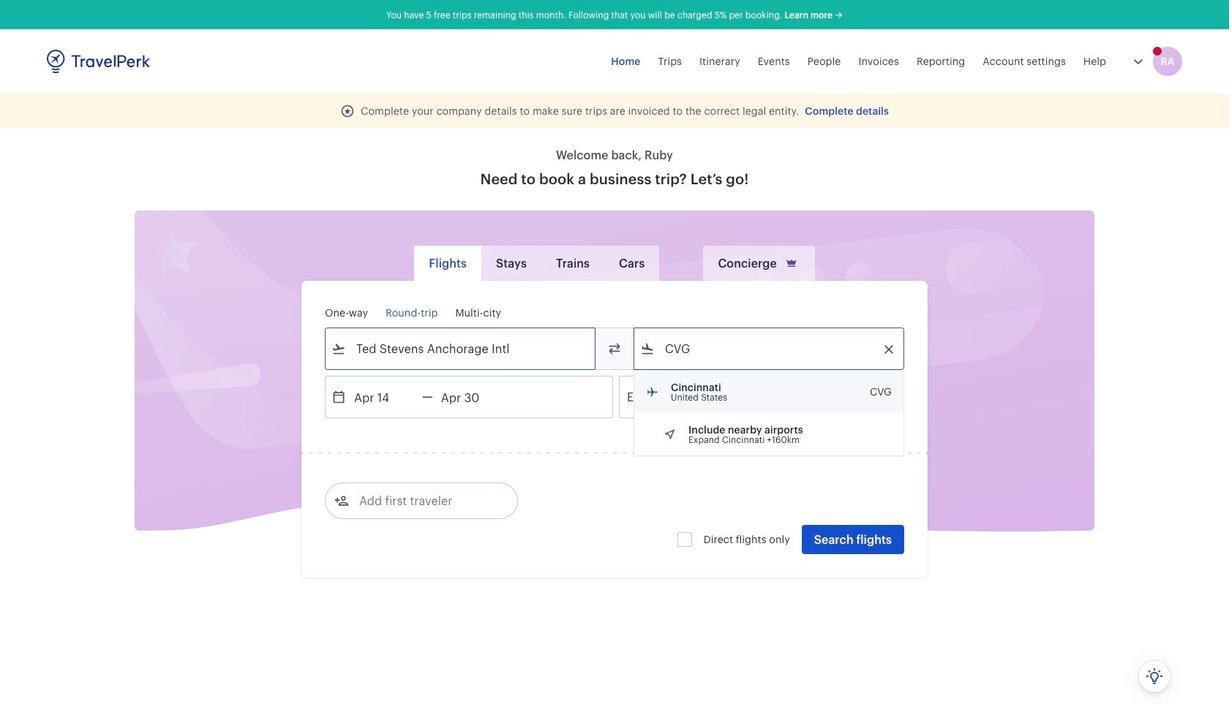 Task type: vqa. For each thing, say whether or not it's contained in the screenshot.
TO search field
yes



Task type: describe. For each thing, give the bounding box(es) containing it.
Return text field
[[433, 377, 509, 418]]

Add first traveler search field
[[349, 490, 501, 513]]

Depart text field
[[346, 377, 422, 418]]



Task type: locate. For each thing, give the bounding box(es) containing it.
From search field
[[346, 337, 576, 361]]

To search field
[[655, 337, 885, 361]]



